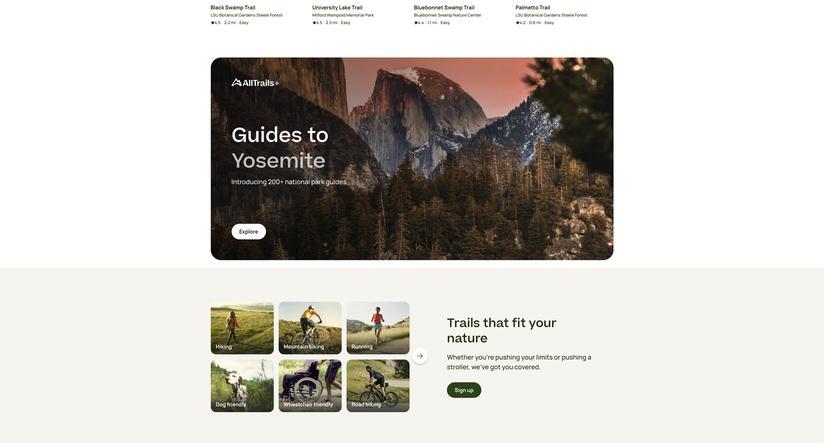 Task type: locate. For each thing, give the bounding box(es) containing it.
4 mi from the left
[[536, 20, 541, 25]]

2 friendly from the left
[[314, 401, 333, 408]]

2 gardens from the left
[[544, 12, 561, 18]]

4.5 for black
[[215, 20, 221, 25]]

nature
[[453, 12, 467, 18]]

2 forest from the left
[[575, 12, 588, 18]]

lsu up 4.2
[[516, 12, 523, 18]]

1 horizontal spatial biking
[[365, 401, 381, 408]]

1 forest from the left
[[270, 12, 283, 18]]

wheelchair
[[284, 401, 313, 408]]

2 4.5 from the left
[[316, 20, 322, 25]]

park
[[311, 177, 325, 186]]

trail for bluebonnet swamp trail
[[464, 4, 475, 11]]

trail for university lake trail
[[352, 4, 363, 11]]

0 horizontal spatial friendly
[[227, 401, 246, 408]]

0 vertical spatial your
[[529, 315, 557, 332]]

dog friendly link
[[211, 359, 274, 417]]

2 lsu botanical gardens steele forest link from the left
[[516, 12, 588, 18]]

easy inside 4.5 · 2.5 mi · easy
[[341, 20, 350, 25]]

biking inside mountain biking link
[[309, 343, 324, 350]]

· left 2.2
[[222, 20, 223, 26]]

2 mi from the left
[[333, 20, 337, 25]]

swamp up 4.4 · 1.1 mi · easy
[[438, 12, 452, 18]]

mountain
[[284, 343, 308, 350]]

8 · from the left
[[542, 20, 543, 26]]

forest
[[270, 12, 283, 18], [575, 12, 588, 18]]

· right 1.1
[[438, 20, 439, 26]]

road biking
[[352, 401, 381, 408]]

1 mi from the left
[[231, 20, 236, 25]]

limits
[[536, 353, 553, 361]]

mi inside 4.2 · 0.6 mi · easy
[[536, 20, 541, 25]]

mi right 1.1
[[432, 20, 437, 25]]

biking for mountain biking
[[309, 343, 324, 350]]

mi right 0.6
[[536, 20, 541, 25]]

0 horizontal spatial botanical
[[219, 12, 238, 18]]

0 horizontal spatial steele
[[256, 12, 269, 18]]

4.5 down milford
[[316, 20, 322, 25]]

pushing left a
[[562, 353, 586, 361]]

swamp for bluebonnet
[[444, 4, 463, 11]]

1 trail from the left
[[245, 4, 255, 11]]

you're
[[475, 353, 494, 361]]

2 steele from the left
[[561, 12, 574, 18]]

3 mi from the left
[[432, 20, 437, 25]]

2.5
[[326, 20, 332, 25]]

covered.
[[514, 362, 541, 371]]

0 horizontal spatial 4.5
[[215, 20, 221, 25]]

biking right mountain
[[309, 343, 324, 350]]

4.5 inside 4.5 · 2.5 mi · easy
[[316, 20, 322, 25]]

3 easy from the left
[[441, 20, 450, 25]]

2.2
[[224, 20, 230, 25]]

nature
[[447, 330, 488, 347]]

· left 2.5 on the left top of page
[[324, 20, 325, 26]]

your for pushing
[[521, 353, 535, 361]]

your right fit
[[529, 315, 557, 332]]

wampold
[[327, 12, 345, 18]]

swamp inside "black swamp trail lsu botanical gardens steele forest"
[[225, 4, 244, 11]]

mi inside 4.4 · 1.1 mi · easy
[[432, 20, 437, 25]]

pushing
[[495, 353, 520, 361], [562, 353, 586, 361]]

swamp up "bluebonnet swamp nature center" link
[[444, 4, 463, 11]]

1 friendly from the left
[[227, 401, 246, 408]]

trails that fit your nature
[[447, 315, 557, 347]]

0 vertical spatial bluebonnet
[[414, 4, 443, 11]]

steele
[[256, 12, 269, 18], [561, 12, 574, 18]]

trail up center
[[464, 4, 475, 11]]

7 · from the left
[[527, 20, 528, 26]]

easy inside 4.5 · 2.2 mi · easy
[[239, 20, 249, 25]]

lsu inside palmetto trail lsu botanical gardens steele forest
[[516, 12, 523, 18]]

trail inside bluebonnet swamp trail bluebonnet swamp nature center
[[464, 4, 475, 11]]

cookie consent banner dialog
[[8, 412, 816, 435]]

· down the wampold
[[339, 20, 340, 26]]

1 pushing from the left
[[495, 353, 520, 361]]

0 horizontal spatial pushing
[[495, 353, 520, 361]]

2 lsu from the left
[[516, 12, 523, 18]]

easy inside 4.4 · 1.1 mi · easy
[[441, 20, 450, 25]]

lsu botanical gardens steele forest link for trail
[[516, 12, 588, 18]]

easy down "bluebonnet swamp nature center" link
[[441, 20, 450, 25]]

your inside whether you're pushing your limits or pushing a stroller, we've got you covered.
[[521, 353, 535, 361]]

biking right road
[[365, 401, 381, 408]]

easy
[[239, 20, 249, 25], [341, 20, 350, 25], [441, 20, 450, 25], [545, 20, 554, 25]]

0 horizontal spatial forest
[[270, 12, 283, 18]]

2 easy from the left
[[341, 20, 350, 25]]

3 · from the left
[[324, 20, 325, 26]]

swamp up 4.5 · 2.2 mi · easy
[[225, 4, 244, 11]]

dog friendly
[[216, 401, 246, 408]]

trail up 4.2 · 0.6 mi · easy
[[540, 4, 550, 11]]

trail inside "black swamp trail lsu botanical gardens steele forest"
[[245, 4, 255, 11]]

1 4.5 from the left
[[215, 20, 221, 25]]

mi inside 4.5 · 2.2 mi · easy
[[231, 20, 236, 25]]

or
[[554, 353, 560, 361]]

gardens
[[239, 12, 255, 18], [544, 12, 561, 18]]

easy for palmetto
[[545, 20, 554, 25]]

1 lsu from the left
[[211, 12, 218, 18]]

easy inside 4.2 · 0.6 mi · easy
[[545, 20, 554, 25]]

easy down "black swamp trail lsu botanical gardens steele forest"
[[239, 20, 249, 25]]

biking inside road biking link
[[365, 401, 381, 408]]

mi inside 4.5 · 2.5 mi · easy
[[333, 20, 337, 25]]

0 vertical spatial biking
[[309, 343, 324, 350]]

whether you're pushing your limits or pushing a stroller, we've got you covered.
[[447, 353, 591, 371]]

friendly right dog
[[227, 401, 246, 408]]

trail up 4.5 · 2.2 mi · easy
[[245, 4, 255, 11]]

1 easy from the left
[[239, 20, 249, 25]]

palmetto
[[516, 4, 539, 11]]

·
[[222, 20, 223, 26], [237, 20, 238, 26], [324, 20, 325, 26], [339, 20, 340, 26], [425, 20, 426, 26], [438, 20, 439, 26], [527, 20, 528, 26], [542, 20, 543, 26]]

got
[[490, 362, 501, 371]]

park
[[365, 12, 374, 18]]

botanical inside "black swamp trail lsu botanical gardens steele forest"
[[219, 12, 238, 18]]

bluebonnet
[[414, 4, 443, 11], [414, 12, 437, 18]]

1 horizontal spatial pushing
[[562, 353, 586, 361]]

1 vertical spatial biking
[[365, 401, 381, 408]]

gardens up 4.2 · 0.6 mi · easy
[[544, 12, 561, 18]]

explore button
[[231, 224, 266, 239]]

forest inside "black swamp trail lsu botanical gardens steele forest"
[[270, 12, 283, 18]]

2 bluebonnet from the top
[[414, 12, 437, 18]]

· right 2.2
[[237, 20, 238, 26]]

trail up memorial
[[352, 4, 363, 11]]

university lake trail milford wampold memorial park
[[312, 4, 374, 18]]

1 · from the left
[[222, 20, 223, 26]]

pushing up you
[[495, 353, 520, 361]]

1 horizontal spatial lsu botanical gardens steele forest link
[[516, 12, 588, 18]]

4 easy from the left
[[545, 20, 554, 25]]

gardens up 4.5 · 2.2 mi · easy
[[239, 12, 255, 18]]

1 horizontal spatial friendly
[[314, 401, 333, 408]]

sign up
[[455, 386, 474, 394]]

4.2 · 0.6 mi · easy
[[520, 20, 554, 26]]

explore
[[239, 228, 258, 235]]

· right 0.6
[[542, 20, 543, 26]]

1 lsu botanical gardens steele forest link from the left
[[211, 12, 283, 18]]

your up the covered.
[[521, 353, 535, 361]]

1.1
[[428, 20, 431, 25]]

trail for black swamp trail
[[245, 4, 255, 11]]

center
[[468, 12, 481, 18]]

sign up link
[[447, 382, 481, 398]]

1 horizontal spatial gardens
[[544, 12, 561, 18]]

lsu botanical gardens steele forest link
[[211, 12, 283, 18], [516, 12, 588, 18]]

black swamp trail lsu botanical gardens steele forest
[[211, 4, 283, 18]]

biking for road biking
[[365, 401, 381, 408]]

your inside trails that fit your nature
[[529, 315, 557, 332]]

lsu botanical gardens steele forest link up 4.5 · 2.2 mi · easy
[[211, 12, 283, 18]]

1 horizontal spatial forest
[[575, 12, 588, 18]]

1 vertical spatial your
[[521, 353, 535, 361]]

· right 4.2
[[527, 20, 528, 26]]

1 steele from the left
[[256, 12, 269, 18]]

botanical up 2.2
[[219, 12, 238, 18]]

1 horizontal spatial steele
[[561, 12, 574, 18]]

friendly right wheelchair
[[314, 401, 333, 408]]

easy for black
[[239, 20, 249, 25]]

dialog
[[0, 0, 824, 443]]

4 trail from the left
[[540, 4, 550, 11]]

0 horizontal spatial lsu botanical gardens steele forest link
[[211, 12, 283, 18]]

1 horizontal spatial 4.5
[[316, 20, 322, 25]]

up
[[467, 386, 474, 394]]

trail inside palmetto trail lsu botanical gardens steele forest
[[540, 4, 550, 11]]

2 botanical from the left
[[524, 12, 543, 18]]

1 botanical from the left
[[219, 12, 238, 18]]

2 trail from the left
[[352, 4, 363, 11]]

0 horizontal spatial biking
[[309, 343, 324, 350]]

· left 1.1
[[425, 20, 426, 26]]

trail inside university lake trail milford wampold memorial park
[[352, 4, 363, 11]]

mi
[[231, 20, 236, 25], [333, 20, 337, 25], [432, 20, 437, 25], [536, 20, 541, 25]]

0 horizontal spatial lsu
[[211, 12, 218, 18]]

3 trail from the left
[[464, 4, 475, 11]]

sign
[[455, 386, 466, 394]]

lsu
[[211, 12, 218, 18], [516, 12, 523, 18]]

botanical up 0.6
[[524, 12, 543, 18]]

to
[[307, 121, 329, 150]]

botanical
[[219, 12, 238, 18], [524, 12, 543, 18]]

1 vertical spatial bluebonnet
[[414, 12, 437, 18]]

1 horizontal spatial lsu
[[516, 12, 523, 18]]

easy down palmetto trail lsu botanical gardens steele forest
[[545, 20, 554, 25]]

your
[[529, 315, 557, 332], [521, 353, 535, 361]]

1 horizontal spatial botanical
[[524, 12, 543, 18]]

1 gardens from the left
[[239, 12, 255, 18]]

mi right 2.2
[[231, 20, 236, 25]]

4.5 left 2.2
[[215, 20, 221, 25]]

wheelchair friendly
[[284, 401, 333, 408]]

bluebonnet swamp trail bluebonnet swamp nature center
[[414, 4, 481, 18]]

4.5 inside 4.5 · 2.2 mi · easy
[[215, 20, 221, 25]]

friendly inside "dog friendly" link
[[227, 401, 246, 408]]

biking
[[309, 343, 324, 350], [365, 401, 381, 408]]

friendly inside wheelchair friendly link
[[314, 401, 333, 408]]

trails
[[447, 315, 480, 332]]

easy down milford wampold memorial park link
[[341, 20, 350, 25]]

4 · from the left
[[339, 20, 340, 26]]

lsu down black
[[211, 12, 218, 18]]

lsu inside "black swamp trail lsu botanical gardens steele forest"
[[211, 12, 218, 18]]

4.5
[[215, 20, 221, 25], [316, 20, 322, 25]]

swamp
[[225, 4, 244, 11], [444, 4, 463, 11], [438, 12, 452, 18]]

friendly
[[227, 401, 246, 408], [314, 401, 333, 408]]

trail
[[245, 4, 255, 11], [352, 4, 363, 11], [464, 4, 475, 11], [540, 4, 550, 11]]

lsu botanical gardens steele forest link up 4.2 · 0.6 mi · easy
[[516, 12, 588, 18]]

mi right 2.5 on the left top of page
[[333, 20, 337, 25]]

0 horizontal spatial gardens
[[239, 12, 255, 18]]



Task type: describe. For each thing, give the bounding box(es) containing it.
200+
[[268, 177, 284, 186]]

4.4
[[418, 20, 424, 25]]

friendly for dog friendly
[[227, 401, 246, 408]]

stroller,
[[447, 362, 470, 371]]

hiking link
[[211, 302, 274, 359]]

palmetto trail lsu botanical gardens steele forest
[[516, 4, 588, 18]]

6 · from the left
[[438, 20, 439, 26]]

gardens inside "black swamp trail lsu botanical gardens steele forest"
[[239, 12, 255, 18]]

lsu botanical gardens steele forest link for swamp
[[211, 12, 283, 18]]

we've
[[471, 362, 489, 371]]

dog
[[216, 401, 226, 408]]

bluebonnet swamp nature center link
[[414, 12, 481, 18]]

fit
[[512, 315, 526, 332]]

botanical inside palmetto trail lsu botanical gardens steele forest
[[524, 12, 543, 18]]

milford wampold memorial park link
[[312, 12, 374, 18]]

mi for palmetto
[[536, 20, 541, 25]]

gardens inside palmetto trail lsu botanical gardens steele forest
[[544, 12, 561, 18]]

0.6
[[529, 20, 536, 25]]

guides
[[231, 121, 302, 150]]

whether
[[447, 353, 474, 361]]

mountain biking
[[284, 343, 324, 350]]

national
[[285, 177, 310, 186]]

road
[[352, 401, 364, 408]]

easy for university
[[341, 20, 350, 25]]

mi for black
[[231, 20, 236, 25]]

guides
[[326, 177, 346, 186]]

mountain biking link
[[279, 302, 342, 359]]

4.4 · 1.1 mi · easy
[[418, 20, 450, 26]]

4.5 · 2.2 mi · easy
[[215, 20, 249, 26]]

that
[[483, 315, 509, 332]]

mi for bluebonnet
[[432, 20, 437, 25]]

next image
[[416, 352, 424, 360]]

introducing
[[231, 177, 267, 186]]

wheelchair friendly link
[[279, 359, 342, 417]]

hiking
[[216, 343, 232, 350]]

4.5 · 2.5 mi · easy
[[316, 20, 350, 26]]

black
[[211, 4, 224, 11]]

friendly for wheelchair friendly
[[314, 401, 333, 408]]

2 pushing from the left
[[562, 353, 586, 361]]

2 · from the left
[[237, 20, 238, 26]]

yosemite
[[232, 147, 326, 176]]

swamp for black
[[225, 4, 244, 11]]

you
[[502, 362, 513, 371]]

road biking link
[[346, 359, 409, 417]]

your for fit
[[529, 315, 557, 332]]

a
[[588, 353, 591, 361]]

memorial
[[346, 12, 364, 18]]

lake
[[339, 4, 351, 11]]

guides to yosemite introducing 200+ national park guides
[[231, 121, 346, 186]]

mi for university
[[333, 20, 337, 25]]

milford
[[312, 12, 326, 18]]

4.5 for university
[[316, 20, 322, 25]]

running
[[352, 343, 373, 350]]

1 bluebonnet from the top
[[414, 4, 443, 11]]

easy for bluebonnet
[[441, 20, 450, 25]]

steele inside palmetto trail lsu botanical gardens steele forest
[[561, 12, 574, 18]]

forest inside palmetto trail lsu botanical gardens steele forest
[[575, 12, 588, 18]]

alltrails image
[[231, 78, 279, 86]]

steele inside "black swamp trail lsu botanical gardens steele forest"
[[256, 12, 269, 18]]

running link
[[346, 302, 409, 359]]

5 · from the left
[[425, 20, 426, 26]]

4.2
[[520, 20, 526, 25]]

university
[[312, 4, 338, 11]]



Task type: vqa. For each thing, say whether or not it's contained in the screenshot.
Bluebonnet Easy
yes



